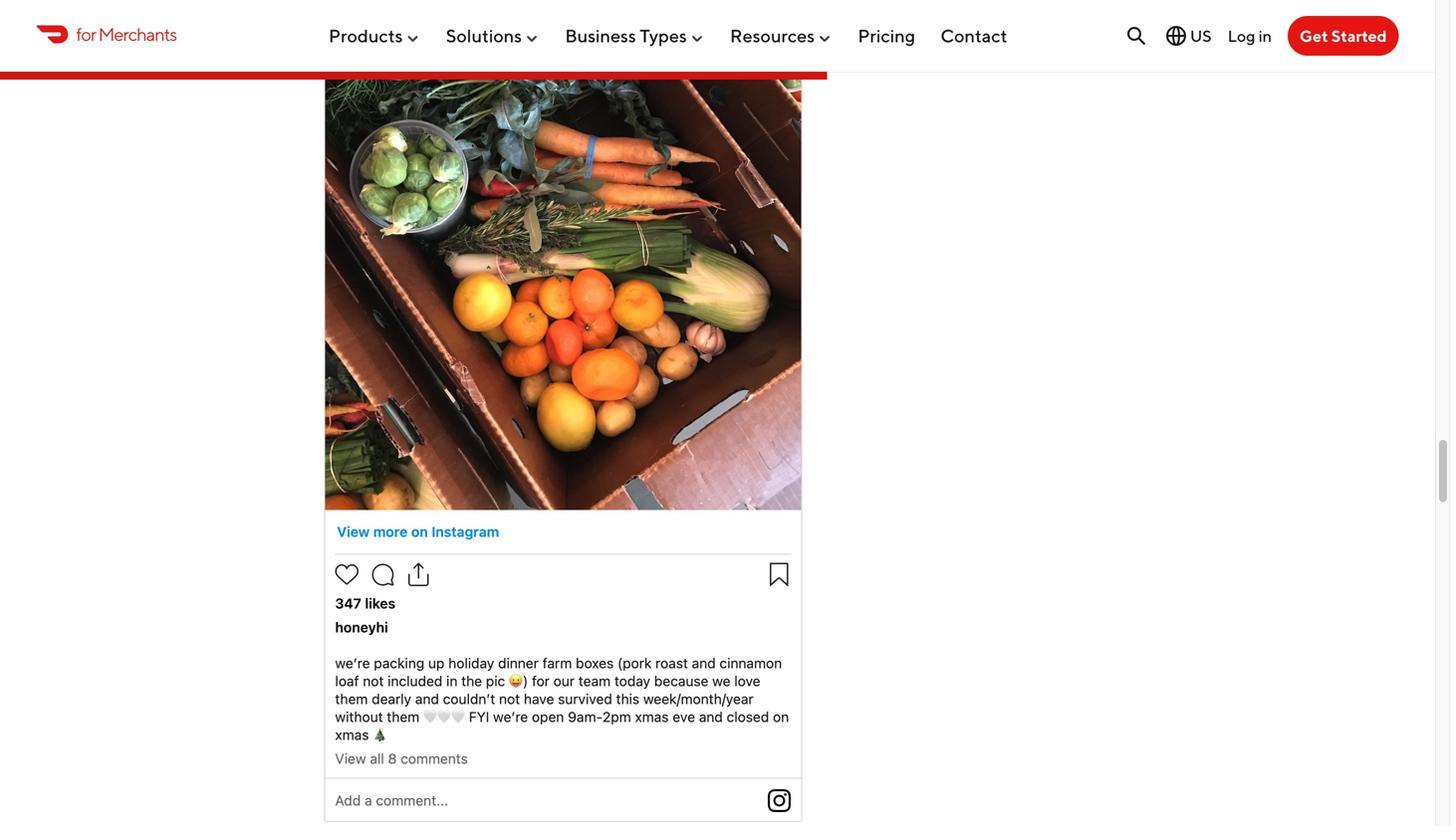 Task type: vqa. For each thing, say whether or not it's contained in the screenshot.
1st Can from the top of the page
no



Task type: locate. For each thing, give the bounding box(es) containing it.
started
[[1332, 26, 1387, 45]]

types
[[640, 25, 687, 46]]

business types link
[[565, 17, 705, 54]]

merchants
[[98, 23, 177, 45]]

resources link
[[730, 17, 833, 54]]

us
[[1190, 26, 1212, 45]]

log
[[1228, 26, 1256, 45]]

log in
[[1228, 26, 1272, 45]]

pricing link
[[858, 17, 916, 54]]

products link
[[329, 17, 421, 54]]

get started button
[[1288, 16, 1399, 56]]

get
[[1300, 26, 1329, 45]]

pricing
[[858, 25, 916, 46]]

globe line image
[[1165, 24, 1188, 48]]

products
[[329, 25, 403, 46]]



Task type: describe. For each thing, give the bounding box(es) containing it.
business
[[565, 25, 636, 46]]

for merchants link
[[36, 21, 177, 48]]

in
[[1259, 26, 1272, 45]]

solutions
[[446, 25, 522, 46]]

resources
[[730, 25, 815, 46]]

solutions link
[[446, 17, 540, 54]]

log in link
[[1228, 26, 1272, 45]]

contact
[[941, 25, 1008, 46]]

for merchants
[[76, 23, 177, 45]]

business types
[[565, 25, 687, 46]]

get started
[[1300, 26, 1387, 45]]

contact link
[[941, 17, 1008, 54]]

for
[[76, 23, 96, 45]]



